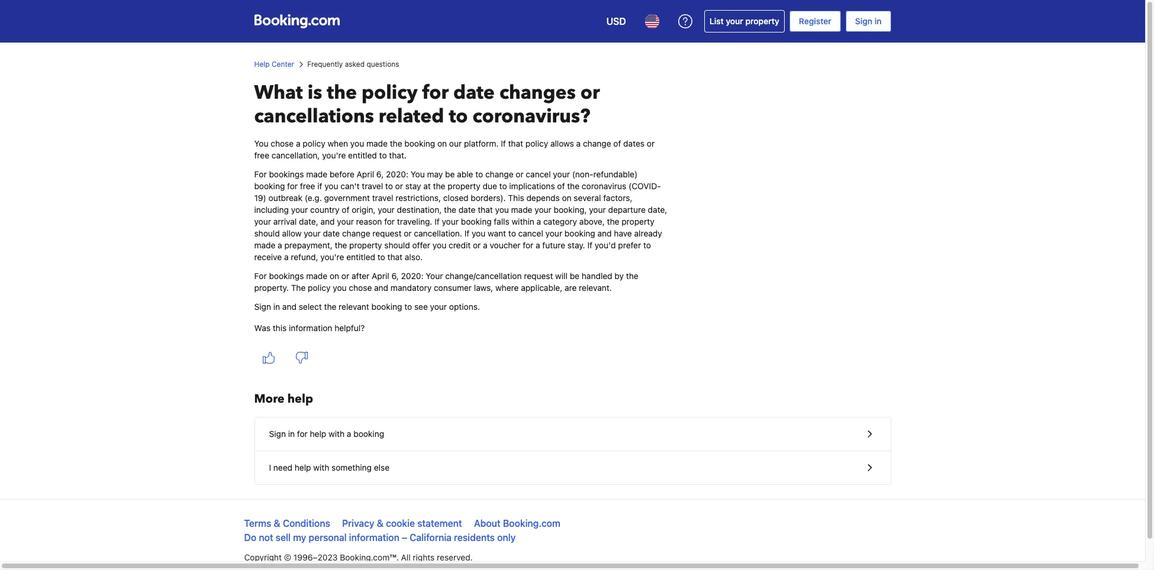 Task type: vqa. For each thing, say whether or not it's contained in the screenshot.
available
no



Task type: describe. For each thing, give the bounding box(es) containing it.
help inside button
[[310, 429, 326, 439]]

this
[[273, 323, 287, 333]]

traveling.
[[397, 217, 432, 227]]

your up cancellation.
[[442, 217, 459, 227]]

1 horizontal spatial of
[[557, 181, 565, 191]]

also.
[[405, 252, 423, 262]]

within
[[512, 217, 534, 227]]

1 vertical spatial that
[[478, 205, 493, 215]]

residents
[[454, 533, 495, 543]]

above,
[[579, 217, 605, 227]]

copyright
[[244, 553, 282, 563]]

a left future
[[536, 240, 540, 250]]

asked
[[345, 60, 365, 69]]

help center button
[[254, 59, 294, 70]]

booking up the want
[[461, 217, 492, 227]]

all
[[401, 553, 411, 563]]

have
[[614, 228, 632, 239]]

a left refund,
[[284, 252, 289, 262]]

bookings for the
[[269, 271, 304, 281]]

category
[[543, 217, 577, 227]]

select
[[299, 302, 322, 312]]

my
[[293, 533, 306, 543]]

policy left allows
[[525, 138, 548, 149]]

register link
[[789, 11, 841, 32]]

6, inside for bookings made on or after april 6, 2020: your change/cancellation request will be handled by the property. the policy you chose and mandatory consumer laws, where applicable, are relevant.
[[391, 271, 399, 281]]

relevant
[[339, 302, 369, 312]]

several
[[574, 193, 601, 203]]

not
[[259, 533, 273, 543]]

in for sign in for help with a booking
[[288, 429, 295, 439]]

april inside for bookings made before april 6, 2020: you may be able to change or cancel your (non-refundable) booking for free if you can't travel to or stay at the property due to implications of the coronavirus (covid- 19) outbreak (e.g. government travel restrictions, closed borders). this depends on several factors, including your country of origin, your destination, the date that you made your booking, your departure date, your arrival date, and your reason for traveling. if your booking falls within a category above, the property should allow your date change request or cancellation. if you want to cancel your booking and have already made a prepayment, the property should offer you credit or a voucher for a future stay. if you'd prefer to receive a refund, you're entitled to that also.
[[357, 169, 374, 179]]

for bookings made before april 6, 2020: you may be able to change or cancel your (non-refundable) booking for free if you can't travel to or stay at the property due to implications of the coronavirus (covid- 19) outbreak (e.g. government travel restrictions, closed borders). this depends on several factors, including your country of origin, your destination, the date that you made your booking, your departure date, your arrival date, and your reason for traveling. if your booking falls within a category above, the property should allow your date change request or cancellation. if you want to cancel your booking and have already made a prepayment, the property should offer you credit or a voucher for a future stay. if you'd prefer to receive a refund, you're entitled to that also.
[[254, 169, 667, 262]]

prepayment,
[[284, 240, 332, 250]]

property down able
[[448, 181, 480, 191]]

about
[[474, 518, 501, 529]]

help inside button
[[295, 463, 311, 473]]

helpful?
[[334, 323, 365, 333]]

to left see
[[404, 302, 412, 312]]

request inside for bookings made before april 6, 2020: you may be able to change or cancel your (non-refundable) booking for free if you can't travel to or stay at the property due to implications of the coronavirus (covid- 19) outbreak (e.g. government travel restrictions, closed borders). this depends on several factors, including your country of origin, your destination, the date that you made your booking, your departure date, your arrival date, and your reason for traveling. if your booking falls within a category above, the property should allow your date change request or cancellation. if you want to cancel your booking and have already made a prepayment, the property should offer you credit or a voucher for a future stay. if you'd prefer to receive a refund, you're entitled to that also.
[[372, 228, 402, 239]]

of inside you chose a policy when you made the booking on our platform. if that policy allows a change of dates or free cancellation, you're entitled to that.
[[613, 138, 621, 149]]

your down depends
[[535, 205, 551, 215]]

cookie
[[386, 518, 415, 529]]

to right able
[[475, 169, 483, 179]]

want
[[488, 228, 506, 239]]

allow
[[282, 228, 302, 239]]

help center
[[254, 60, 294, 69]]

your right see
[[430, 302, 447, 312]]

sign for sign in for help with a booking
[[269, 429, 286, 439]]

entitled inside for bookings made before april 6, 2020: you may be able to change or cancel your (non-refundable) booking for free if you can't travel to or stay at the property due to implications of the coronavirus (covid- 19) outbreak (e.g. government travel restrictions, closed borders). this depends on several factors, including your country of origin, your destination, the date that you made your booking, your departure date, your arrival date, and your reason for traveling. if your booking falls within a category above, the property should allow your date change request or cancellation. if you want to cancel your booking and have already made a prepayment, the property should offer you credit or a voucher for a future stay. if you'd prefer to receive a refund, you're entitled to that also.
[[346, 252, 375, 262]]

your up future
[[545, 228, 562, 239]]

entitled inside you chose a policy when you made the booking on our platform. if that policy allows a change of dates or free cancellation, you're entitled to that.
[[348, 150, 377, 160]]

implications
[[509, 181, 555, 191]]

property right list
[[745, 16, 779, 26]]

is
[[308, 80, 322, 106]]

closed
[[443, 193, 468, 203]]

you're inside for bookings made before april 6, 2020: you may be able to change or cancel your (non-refundable) booking for free if you can't travel to or stay at the property due to implications of the coronavirus (covid- 19) outbreak (e.g. government travel restrictions, closed borders). this depends on several factors, including your country of origin, your destination, the date that you made your booking, your departure date, your arrival date, and your reason for traveling. if your booking falls within a category above, the property should allow your date change request or cancellation. if you want to cancel your booking and have already made a prepayment, the property should offer you credit or a voucher for a future stay. if you'd prefer to receive a refund, you're entitled to that also.
[[320, 252, 344, 262]]

prefer
[[618, 240, 641, 250]]

you left the want
[[472, 228, 485, 239]]

your down the including
[[254, 217, 271, 227]]

reason
[[356, 217, 382, 227]]

for inside button
[[297, 429, 308, 439]]

free inside for bookings made before april 6, 2020: you may be able to change or cancel your (non-refundable) booking for free if you can't travel to or stay at the property due to implications of the coronavirus (covid- 19) outbreak (e.g. government travel restrictions, closed borders). this depends on several factors, including your country of origin, your destination, the date that you made your booking, your departure date, your arrival date, and your reason for traveling. if your booking falls within a category above, the property should allow your date change request or cancellation. if you want to cancel your booking and have already made a prepayment, the property should offer you credit or a voucher for a future stay. if you'd prefer to receive a refund, you're entitled to that also.
[[300, 181, 315, 191]]

only
[[497, 533, 516, 543]]

chose inside for bookings made on or after april 6, 2020: your change/cancellation request will be handled by the property. the policy you chose and mandatory consumer laws, where applicable, are relevant.
[[349, 283, 372, 293]]

policy inside for bookings made on or after april 6, 2020: your change/cancellation request will be handled by the property. the policy you chose and mandatory consumer laws, where applicable, are relevant.
[[308, 283, 331, 293]]

something
[[332, 463, 372, 473]]

frequently
[[307, 60, 343, 69]]

the inside you chose a policy when you made the booking on our platform. if that policy allows a change of dates or free cancellation, you're entitled to that.
[[390, 138, 402, 149]]

0 horizontal spatial date,
[[299, 217, 318, 227]]

change/cancellation
[[445, 271, 522, 281]]

0 vertical spatial should
[[254, 228, 280, 239]]

the
[[291, 283, 306, 293]]

the down closed
[[444, 205, 456, 215]]

policy inside what is the policy for date changes or cancellations related to coronavirus?
[[362, 80, 418, 106]]

handled
[[582, 271, 612, 281]]

cancellation,
[[272, 150, 320, 160]]

you'd
[[595, 240, 616, 250]]

2020: inside for bookings made on or after april 6, 2020: your change/cancellation request will be handled by the property. the policy you chose and mandatory consumer laws, where applicable, are relevant.
[[401, 271, 423, 281]]

borders).
[[471, 193, 506, 203]]

platform.
[[464, 138, 499, 149]]

offer
[[412, 240, 430, 250]]

i need help with something else button
[[255, 452, 890, 485]]

list
[[710, 16, 724, 26]]

allows
[[550, 138, 574, 149]]

1 vertical spatial travel
[[372, 193, 393, 203]]

copyright © 1996–2023 booking.com™. all rights reserved.
[[244, 553, 473, 563]]

due
[[483, 181, 497, 191]]

1996–2023
[[293, 553, 338, 563]]

what is the policy for date changes or cancellations related to coronavirus?
[[254, 80, 600, 130]]

you up falls
[[495, 205, 509, 215]]

on inside for bookings made before april 6, 2020: you may be able to change or cancel your (non-refundable) booking for free if you can't travel to or stay at the property due to implications of the coronavirus (covid- 19) outbreak (e.g. government travel restrictions, closed borders). this depends on several factors, including your country of origin, your destination, the date that you made your booking, your departure date, your arrival date, and your reason for traveling. if your booking falls within a category above, the property should allow your date change request or cancellation. if you want to cancel your booking and have already made a prepayment, the property should offer you credit or a voucher for a future stay. if you'd prefer to receive a refund, you're entitled to that also.
[[562, 193, 571, 203]]

a down allow
[[278, 240, 282, 250]]

a right allows
[[576, 138, 581, 149]]

a right "within"
[[537, 217, 541, 227]]

this
[[508, 193, 524, 203]]

frequently asked questions
[[307, 60, 399, 69]]

the right select
[[324, 302, 336, 312]]

to right the due
[[499, 181, 507, 191]]

and inside for bookings made on or after april 6, 2020: your change/cancellation request will be handled by the property. the policy you chose and mandatory consumer laws, where applicable, are relevant.
[[374, 283, 388, 293]]

booking up the 19)
[[254, 181, 285, 191]]

mandatory
[[391, 283, 432, 293]]

property.
[[254, 283, 289, 293]]

booking.com online hotel reservations image
[[254, 14, 339, 28]]

i need help with something else
[[269, 463, 389, 473]]

and down 'country'
[[321, 217, 335, 227]]

do not sell my personal information – california residents only link
[[244, 533, 516, 543]]

changes
[[499, 80, 576, 106]]

april inside for bookings made on or after april 6, 2020: your change/cancellation request will be handled by the property. the policy you chose and mandatory consumer laws, where applicable, are relevant.
[[372, 271, 389, 281]]

if right stay.
[[587, 240, 592, 250]]

to left also. on the top of page
[[377, 252, 385, 262]]

rights
[[413, 553, 435, 563]]

privacy & cookie statement
[[342, 518, 462, 529]]

restrictions,
[[396, 193, 441, 203]]

made up "within"
[[511, 205, 532, 215]]

or inside you chose a policy when you made the booking on our platform. if that policy allows a change of dates or free cancellation, you're entitled to that.
[[647, 138, 655, 149]]

be inside for bookings made before april 6, 2020: you may be able to change or cancel your (non-refundable) booking for free if you can't travel to or stay at the property due to implications of the coronavirus (covid- 19) outbreak (e.g. government travel restrictions, closed borders). this depends on several factors, including your country of origin, your destination, the date that you made your booking, your departure date, your arrival date, and your reason for traveling. if your booking falls within a category above, the property should allow your date change request or cancellation. if you want to cancel your booking and have already made a prepayment, the property should offer you credit or a voucher for a future stay. if you'd prefer to receive a refund, you're entitled to that also.
[[445, 169, 455, 179]]

or inside what is the policy for date changes or cancellations related to coronavirus?
[[580, 80, 600, 106]]

if
[[317, 181, 322, 191]]

applicable,
[[521, 283, 562, 293]]

(covid-
[[629, 181, 661, 191]]

1 vertical spatial date
[[458, 205, 475, 215]]

if up credit
[[464, 228, 469, 239]]

register
[[799, 16, 831, 26]]

that inside you chose a policy when you made the booking on our platform. if that policy allows a change of dates or free cancellation, you're entitled to that.
[[508, 138, 523, 149]]

refund,
[[291, 252, 318, 262]]

if up cancellation.
[[435, 217, 440, 227]]

may
[[427, 169, 443, 179]]

made up receive
[[254, 240, 275, 250]]

your
[[426, 271, 443, 281]]

or left stay
[[395, 181, 403, 191]]

0 horizontal spatial information
[[289, 323, 332, 333]]

property up already
[[622, 217, 654, 227]]

sign in for help with a booking button
[[255, 418, 890, 452]]

the right the at
[[433, 181, 445, 191]]

your up 'prepayment,'
[[304, 228, 321, 239]]

be inside for bookings made on or after april 6, 2020: your change/cancellation request will be handled by the property. the policy you chose and mandatory consumer laws, where applicable, are relevant.
[[570, 271, 579, 281]]

more help
[[254, 391, 313, 407]]

©
[[284, 553, 291, 563]]

help
[[254, 60, 270, 69]]

a left voucher
[[483, 240, 487, 250]]

coronavirus?
[[473, 104, 590, 130]]

factors,
[[603, 193, 632, 203]]

sign for sign in
[[855, 16, 872, 26]]

or down traveling.
[[404, 228, 412, 239]]

free inside you chose a policy when you made the booking on our platform. if that policy allows a change of dates or free cancellation, you're entitled to that.
[[254, 150, 269, 160]]

voucher
[[490, 240, 521, 250]]

personal
[[309, 533, 347, 543]]

dates
[[623, 138, 645, 149]]

your left (non-
[[553, 169, 570, 179]]

future
[[542, 240, 565, 250]]

1 horizontal spatial date,
[[648, 205, 667, 215]]

booking inside you chose a policy when you made the booking on our platform. if that policy allows a change of dates or free cancellation, you're entitled to that.
[[404, 138, 435, 149]]

our
[[449, 138, 462, 149]]



Task type: locate. For each thing, give the bounding box(es) containing it.
0 vertical spatial 2020:
[[386, 169, 408, 179]]

for up the property.
[[254, 271, 267, 281]]

free left cancellation,
[[254, 150, 269, 160]]

see
[[414, 302, 428, 312]]

i
[[269, 463, 271, 473]]

1 bookings from the top
[[269, 169, 304, 179]]

made inside for bookings made on or after april 6, 2020: your change/cancellation request will be handled by the property. the policy you chose and mandatory consumer laws, where applicable, are relevant.
[[306, 271, 327, 281]]

2 vertical spatial in
[[288, 429, 295, 439]]

terms
[[244, 518, 271, 529]]

1 vertical spatial 6,
[[391, 271, 399, 281]]

information inside about booking.com do not sell my personal information – california residents only
[[349, 533, 399, 543]]

change up (non-
[[583, 138, 611, 149]]

you're
[[322, 150, 346, 160], [320, 252, 344, 262]]

booking,
[[554, 205, 587, 215]]

to up voucher
[[508, 228, 516, 239]]

1 vertical spatial be
[[570, 271, 579, 281]]

refundable)
[[593, 169, 638, 179]]

6, inside for bookings made before april 6, 2020: you may be able to change or cancel your (non-refundable) booking for free if you can't travel to or stay at the property due to implications of the coronavirus (covid- 19) outbreak (e.g. government travel restrictions, closed borders). this depends on several factors, including your country of origin, your destination, the date that you made your booking, your departure date, your arrival date, and your reason for traveling. if your booking falls within a category above, the property should allow your date change request or cancellation. if you want to cancel your booking and have already made a prepayment, the property should offer you credit or a voucher for a future stay. if you'd prefer to receive a refund, you're entitled to that also.
[[376, 169, 384, 179]]

1 horizontal spatial be
[[570, 271, 579, 281]]

booking down mandatory
[[371, 302, 402, 312]]

on left "our"
[[437, 138, 447, 149]]

booking up that.
[[404, 138, 435, 149]]

date down 'country'
[[323, 228, 340, 239]]

for inside for bookings made on or after april 6, 2020: your change/cancellation request will be handled by the property. the policy you chose and mandatory consumer laws, where applicable, are relevant.
[[254, 271, 267, 281]]

a
[[296, 138, 300, 149], [576, 138, 581, 149], [537, 217, 541, 227], [278, 240, 282, 250], [483, 240, 487, 250], [536, 240, 540, 250], [284, 252, 289, 262], [347, 429, 351, 439]]

booking
[[404, 138, 435, 149], [254, 181, 285, 191], [461, 217, 492, 227], [565, 228, 595, 239], [371, 302, 402, 312], [353, 429, 384, 439]]

help
[[287, 391, 313, 407], [310, 429, 326, 439], [295, 463, 311, 473]]

1 vertical spatial change
[[485, 169, 513, 179]]

0 vertical spatial with
[[329, 429, 345, 439]]

booking.com™.
[[340, 553, 399, 563]]

0 vertical spatial date,
[[648, 205, 667, 215]]

1 for from the top
[[254, 169, 267, 179]]

1 vertical spatial help
[[310, 429, 326, 439]]

0 vertical spatial bookings
[[269, 169, 304, 179]]

date down closed
[[458, 205, 475, 215]]

chose
[[271, 138, 294, 149], [349, 283, 372, 293]]

change
[[583, 138, 611, 149], [485, 169, 513, 179], [342, 228, 370, 239]]

in inside sign in for help with a booking link
[[288, 429, 295, 439]]

if inside you chose a policy when you made the booking on our platform. if that policy allows a change of dates or free cancellation, you're entitled to that.
[[501, 138, 506, 149]]

sell
[[276, 533, 291, 543]]

0 horizontal spatial should
[[254, 228, 280, 239]]

1 vertical spatial information
[[349, 533, 399, 543]]

1 vertical spatial date,
[[299, 217, 318, 227]]

1 vertical spatial should
[[384, 240, 410, 250]]

depends
[[526, 193, 560, 203]]

the down (non-
[[567, 181, 579, 191]]

1 vertical spatial free
[[300, 181, 315, 191]]

0 horizontal spatial 6,
[[376, 169, 384, 179]]

0 vertical spatial for
[[254, 169, 267, 179]]

made down refund,
[[306, 271, 327, 281]]

chose up cancellation,
[[271, 138, 294, 149]]

government
[[324, 193, 370, 203]]

1 horizontal spatial free
[[300, 181, 315, 191]]

2 bookings from the top
[[269, 271, 304, 281]]

2 horizontal spatial that
[[508, 138, 523, 149]]

terms & conditions
[[244, 518, 330, 529]]

coronavirus
[[582, 181, 626, 191]]

0 vertical spatial information
[[289, 323, 332, 333]]

on up booking,
[[562, 193, 571, 203]]

the up have
[[607, 217, 619, 227]]

sign down the property.
[[254, 302, 271, 312]]

2 horizontal spatial on
[[562, 193, 571, 203]]

request up applicable,
[[524, 271, 553, 281]]

to
[[449, 104, 468, 130], [379, 150, 387, 160], [475, 169, 483, 179], [385, 181, 393, 191], [499, 181, 507, 191], [508, 228, 516, 239], [643, 240, 651, 250], [377, 252, 385, 262], [404, 302, 412, 312]]

free
[[254, 150, 269, 160], [300, 181, 315, 191]]

april right the after
[[372, 271, 389, 281]]

that.
[[389, 150, 407, 160]]

2 vertical spatial help
[[295, 463, 311, 473]]

1 vertical spatial request
[[524, 271, 553, 281]]

2 vertical spatial that
[[387, 252, 402, 262]]

booking inside button
[[353, 429, 384, 439]]

bookings up the "the"
[[269, 271, 304, 281]]

if right platform.
[[501, 138, 506, 149]]

travel right the can't
[[362, 181, 383, 191]]

in for sign in
[[875, 16, 882, 26]]

0 vertical spatial cancel
[[526, 169, 551, 179]]

1 vertical spatial you
[[411, 169, 425, 179]]

0 vertical spatial april
[[357, 169, 374, 179]]

0 vertical spatial travel
[[362, 181, 383, 191]]

options.
[[449, 302, 480, 312]]

0 vertical spatial you
[[254, 138, 268, 149]]

date up platform.
[[453, 80, 495, 106]]

information
[[289, 323, 332, 333], [349, 533, 399, 543]]

your up above,
[[589, 205, 606, 215]]

and up you'd
[[597, 228, 612, 239]]

bookings down cancellation,
[[269, 169, 304, 179]]

center
[[272, 60, 294, 69]]

usd
[[606, 16, 626, 27]]

& for privacy
[[377, 518, 384, 529]]

help up i need help with something else
[[310, 429, 326, 439]]

made inside you chose a policy when you made the booking on our platform. if that policy allows a change of dates or free cancellation, you're entitled to that.
[[366, 138, 388, 149]]

for for for bookings made before april 6, 2020: you may be able to change or cancel your (non-refundable) booking for free if you can't travel to or stay at the property due to implications of the coronavirus (covid- 19) outbreak (e.g. government travel restrictions, closed borders). this depends on several factors, including your country of origin, your destination, the date that you made your booking, your departure date, your arrival date, and your reason for traveling. if your booking falls within a category above, the property should allow your date change request or cancellation. if you want to cancel your booking and have already made a prepayment, the property should offer you credit or a voucher for a future stay. if you'd prefer to receive a refund, you're entitled to that also.
[[254, 169, 267, 179]]

0 vertical spatial of
[[613, 138, 621, 149]]

booking up stay.
[[565, 228, 595, 239]]

1 horizontal spatial 6,
[[391, 271, 399, 281]]

sign in link
[[846, 11, 891, 32]]

you right the when
[[350, 138, 364, 149]]

2020: down that.
[[386, 169, 408, 179]]

was
[[254, 323, 270, 333]]

for for for bookings made on or after april 6, 2020: your change/cancellation request will be handled by the property. the policy you chose and mandatory consumer laws, where applicable, are relevant.
[[254, 271, 267, 281]]

be
[[445, 169, 455, 179], [570, 271, 579, 281]]

0 horizontal spatial in
[[273, 302, 280, 312]]

19)
[[254, 193, 266, 203]]

1 horizontal spatial you
[[411, 169, 425, 179]]

0 horizontal spatial change
[[342, 228, 370, 239]]

in inside sign in link
[[875, 16, 882, 26]]

you up stay
[[411, 169, 425, 179]]

date inside what is the policy for date changes or cancellations related to coronavirus?
[[453, 80, 495, 106]]

falls
[[494, 217, 509, 227]]

you inside for bookings made before april 6, 2020: you may be able to change or cancel your (non-refundable) booking for free if you can't travel to or stay at the property due to implications of the coronavirus (covid- 19) outbreak (e.g. government travel restrictions, closed borders). this depends on several factors, including your country of origin, your destination, the date that you made your booking, your departure date, your arrival date, and your reason for traveling. if your booking falls within a category above, the property should allow your date change request or cancellation. if you want to cancel your booking and have already made a prepayment, the property should offer you credit or a voucher for a future stay. if you'd prefer to receive a refund, you're entitled to that also.
[[411, 169, 425, 179]]

2020: inside for bookings made before april 6, 2020: you may be able to change or cancel your (non-refundable) booking for free if you can't travel to or stay at the property due to implications of the coronavirus (covid- 19) outbreak (e.g. government travel restrictions, closed borders). this depends on several factors, including your country of origin, your destination, the date that you made your booking, your departure date, your arrival date, and your reason for traveling. if your booking falls within a category above, the property should allow your date change request or cancellation. if you want to cancel your booking and have already made a prepayment, the property should offer you credit or a voucher for a future stay. if you'd prefer to receive a refund, you're entitled to that also.
[[386, 169, 408, 179]]

departure
[[608, 205, 646, 215]]

0 vertical spatial sign
[[855, 16, 872, 26]]

country
[[310, 205, 340, 215]]

laws,
[[474, 283, 493, 293]]

& up sell
[[274, 518, 280, 529]]

can't
[[340, 181, 360, 191]]

or up implications
[[516, 169, 524, 179]]

about booking.com do not sell my personal information – california residents only
[[244, 518, 560, 543]]

your right list
[[726, 16, 743, 26]]

2 horizontal spatial in
[[875, 16, 882, 26]]

the right 'prepayment,'
[[335, 240, 347, 250]]

request down reason
[[372, 228, 402, 239]]

you right if
[[324, 181, 338, 191]]

1 horizontal spatial change
[[485, 169, 513, 179]]

entitled up the after
[[346, 252, 375, 262]]

2020:
[[386, 169, 408, 179], [401, 271, 423, 281]]

2 & from the left
[[377, 518, 384, 529]]

april up the can't
[[357, 169, 374, 179]]

on inside you chose a policy when you made the booking on our platform. if that policy allows a change of dates or free cancellation, you're entitled to that.
[[437, 138, 447, 149]]

the up that.
[[390, 138, 402, 149]]

a up cancellation,
[[296, 138, 300, 149]]

1 vertical spatial sign
[[254, 302, 271, 312]]

destination,
[[397, 205, 442, 215]]

to inside what is the policy for date changes or cancellations related to coronavirus?
[[449, 104, 468, 130]]

1 vertical spatial with
[[313, 463, 329, 473]]

made
[[366, 138, 388, 149], [306, 169, 327, 179], [511, 205, 532, 215], [254, 240, 275, 250], [306, 271, 327, 281]]

1 vertical spatial for
[[254, 271, 267, 281]]

or right credit
[[473, 240, 481, 250]]

(non-
[[572, 169, 593, 179]]

1 horizontal spatial request
[[524, 271, 553, 281]]

before
[[330, 169, 354, 179]]

0 vertical spatial change
[[583, 138, 611, 149]]

0 vertical spatial request
[[372, 228, 402, 239]]

2 vertical spatial sign
[[269, 429, 286, 439]]

your down (e.g. on the left of the page
[[291, 205, 308, 215]]

0 vertical spatial help
[[287, 391, 313, 407]]

sign right register
[[855, 16, 872, 26]]

outbreak
[[268, 193, 302, 203]]

travel up the origin,
[[372, 193, 393, 203]]

questions
[[367, 60, 399, 69]]

sign inside button
[[269, 429, 286, 439]]

0 vertical spatial date
[[453, 80, 495, 106]]

about booking.com link
[[474, 518, 560, 529]]

0 vertical spatial free
[[254, 150, 269, 160]]

cancel up implications
[[526, 169, 551, 179]]

0 vertical spatial in
[[875, 16, 882, 26]]

date, down 'country'
[[299, 217, 318, 227]]

0 horizontal spatial request
[[372, 228, 402, 239]]

&
[[274, 518, 280, 529], [377, 518, 384, 529]]

free left if
[[300, 181, 315, 191]]

1 horizontal spatial &
[[377, 518, 384, 529]]

2 vertical spatial date
[[323, 228, 340, 239]]

0 vertical spatial entitled
[[348, 150, 377, 160]]

0 horizontal spatial of
[[342, 205, 349, 215]]

1 vertical spatial of
[[557, 181, 565, 191]]

to left stay
[[385, 181, 393, 191]]

the inside what is the policy for date changes or cancellations related to coronavirus?
[[327, 80, 357, 106]]

property down reason
[[349, 240, 382, 250]]

sign in for help with a booking
[[269, 429, 384, 439]]

terms & conditions link
[[244, 518, 330, 529]]

cancellation.
[[414, 228, 462, 239]]

0 vertical spatial be
[[445, 169, 455, 179]]

reserved.
[[437, 553, 473, 563]]

policy down the questions
[[362, 80, 418, 106]]

1 vertical spatial cancel
[[518, 228, 543, 239]]

1 vertical spatial chose
[[349, 283, 372, 293]]

including
[[254, 205, 289, 215]]

credit
[[449, 240, 471, 250]]

0 vertical spatial chose
[[271, 138, 294, 149]]

1 vertical spatial entitled
[[346, 252, 375, 262]]

2 vertical spatial on
[[330, 271, 339, 281]]

of down 'government'
[[342, 205, 349, 215]]

1 horizontal spatial that
[[478, 205, 493, 215]]

california
[[410, 533, 452, 543]]

for inside for bookings made before april 6, 2020: you may be able to change or cancel your (non-refundable) booking for free if you can't travel to or stay at the property due to implications of the coronavirus (covid- 19) outbreak (e.g. government travel restrictions, closed borders). this depends on several factors, including your country of origin, your destination, the date that you made your booking, your departure date, your arrival date, and your reason for traveling. if your booking falls within a category above, the property should allow your date change request or cancellation. if you want to cancel your booking and have already made a prepayment, the property should offer you credit or a voucher for a future stay. if you'd prefer to receive a refund, you're entitled to that also.
[[254, 169, 267, 179]]

2020: up mandatory
[[401, 271, 423, 281]]

that down the borders).
[[478, 205, 493, 215]]

or inside for bookings made on or after april 6, 2020: your change/cancellation request will be handled by the property. the policy you chose and mandatory consumer laws, where applicable, are relevant.
[[341, 271, 349, 281]]

made up if
[[306, 169, 327, 179]]

1 vertical spatial april
[[372, 271, 389, 281]]

the inside for bookings made on or after april 6, 2020: your change/cancellation request will be handled by the property. the policy you chose and mandatory consumer laws, where applicable, are relevant.
[[626, 271, 638, 281]]

0 horizontal spatial free
[[254, 150, 269, 160]]

2 vertical spatial of
[[342, 205, 349, 215]]

1 vertical spatial in
[[273, 302, 280, 312]]

0 horizontal spatial chose
[[271, 138, 294, 149]]

0 vertical spatial you're
[[322, 150, 346, 160]]

consumer
[[434, 283, 472, 293]]

1 & from the left
[[274, 518, 280, 529]]

your up reason
[[378, 205, 395, 215]]

do
[[244, 533, 256, 543]]

1 horizontal spatial in
[[288, 429, 295, 439]]

1 vertical spatial bookings
[[269, 271, 304, 281]]

a inside sign in for help with a booking link
[[347, 429, 351, 439]]

bookings inside for bookings made on or after april 6, 2020: your change/cancellation request will be handled by the property. the policy you chose and mandatory consumer laws, where applicable, are relevant.
[[269, 271, 304, 281]]

related
[[379, 104, 444, 130]]

0 vertical spatial that
[[508, 138, 523, 149]]

made right the when
[[366, 138, 388, 149]]

with left something
[[313, 463, 329, 473]]

you're inside you chose a policy when you made the booking on our platform. if that policy allows a change of dates or free cancellation, you're entitled to that.
[[322, 150, 346, 160]]

on left the after
[[330, 271, 339, 281]]

need
[[273, 463, 292, 473]]

should down arrival
[[254, 228, 280, 239]]

privacy & cookie statement link
[[342, 518, 462, 529]]

sign for sign in and select the relevant booking to see your options.
[[254, 302, 271, 312]]

0 vertical spatial 6,
[[376, 169, 384, 179]]

are
[[565, 283, 577, 293]]

bookings for booking
[[269, 169, 304, 179]]

information up booking.com™.
[[349, 533, 399, 543]]

change inside you chose a policy when you made the booking on our platform. if that policy allows a change of dates or free cancellation, you're entitled to that.
[[583, 138, 611, 149]]

be up are
[[570, 271, 579, 281]]

on inside for bookings made on or after april 6, 2020: your change/cancellation request will be handled by the property. the policy you chose and mandatory consumer laws, where applicable, are relevant.
[[330, 271, 339, 281]]

0 horizontal spatial &
[[274, 518, 280, 529]]

with inside button
[[313, 463, 329, 473]]

6, up mandatory
[[391, 271, 399, 281]]

your
[[726, 16, 743, 26], [553, 169, 570, 179], [291, 205, 308, 215], [378, 205, 395, 215], [535, 205, 551, 215], [589, 205, 606, 215], [254, 217, 271, 227], [337, 217, 354, 227], [442, 217, 459, 227], [304, 228, 321, 239], [545, 228, 562, 239], [430, 302, 447, 312]]

by
[[615, 271, 624, 281]]

in for sign in and select the relevant booking to see your options.
[[273, 302, 280, 312]]

policy right the "the"
[[308, 283, 331, 293]]

0 horizontal spatial on
[[330, 271, 339, 281]]

chose down the after
[[349, 283, 372, 293]]

else
[[374, 463, 389, 473]]

2 horizontal spatial of
[[613, 138, 621, 149]]

chose inside you chose a policy when you made the booking on our platform. if that policy allows a change of dates or free cancellation, you're entitled to that.
[[271, 138, 294, 149]]

or left the after
[[341, 271, 349, 281]]

0 horizontal spatial that
[[387, 252, 402, 262]]

be right may
[[445, 169, 455, 179]]

should up also. on the top of page
[[384, 240, 410, 250]]

to down already
[[643, 240, 651, 250]]

2 for from the top
[[254, 271, 267, 281]]

the right by
[[626, 271, 638, 281]]

0 horizontal spatial be
[[445, 169, 455, 179]]

1 horizontal spatial should
[[384, 240, 410, 250]]

for inside what is the policy for date changes or cancellations related to coronavirus?
[[422, 80, 449, 106]]

booking up else
[[353, 429, 384, 439]]

to inside you chose a policy when you made the booking on our platform. if that policy allows a change of dates or free cancellation, you're entitled to that.
[[379, 150, 387, 160]]

will
[[555, 271, 568, 281]]

sign
[[855, 16, 872, 26], [254, 302, 271, 312], [269, 429, 286, 439]]

to up "our"
[[449, 104, 468, 130]]

policy up cancellation,
[[303, 138, 325, 149]]

1 horizontal spatial information
[[349, 533, 399, 543]]

1 vertical spatial you're
[[320, 252, 344, 262]]

1 vertical spatial 2020:
[[401, 271, 423, 281]]

1 vertical spatial on
[[562, 193, 571, 203]]

the
[[327, 80, 357, 106], [390, 138, 402, 149], [433, 181, 445, 191], [567, 181, 579, 191], [444, 205, 456, 215], [607, 217, 619, 227], [335, 240, 347, 250], [626, 271, 638, 281], [324, 302, 336, 312]]

that
[[508, 138, 523, 149], [478, 205, 493, 215], [387, 252, 402, 262]]

change up the due
[[485, 169, 513, 179]]

your down the origin,
[[337, 217, 354, 227]]

1 horizontal spatial chose
[[349, 283, 372, 293]]

0 horizontal spatial you
[[254, 138, 268, 149]]

information down select
[[289, 323, 332, 333]]

with inside button
[[329, 429, 345, 439]]

& for terms
[[274, 518, 280, 529]]

request inside for bookings made on or after april 6, 2020: your change/cancellation request will be handled by the property. the policy you chose and mandatory consumer laws, where applicable, are relevant.
[[524, 271, 553, 281]]

origin,
[[352, 205, 376, 215]]

bookings
[[269, 169, 304, 179], [269, 271, 304, 281]]

cancel down "within"
[[518, 228, 543, 239]]

for up the 19)
[[254, 169, 267, 179]]

you chose a policy when you made the booking on our platform. if that policy allows a change of dates or free cancellation, you're entitled to that.
[[254, 138, 655, 160]]

and left select
[[282, 302, 296, 312]]

or right changes
[[580, 80, 600, 106]]

0 vertical spatial on
[[437, 138, 447, 149]]

you inside for bookings made on or after april 6, 2020: your change/cancellation request will be handled by the property. the policy you chose and mandatory consumer laws, where applicable, are relevant.
[[333, 283, 347, 293]]

able
[[457, 169, 473, 179]]

(e.g.
[[305, 193, 322, 203]]

2 vertical spatial change
[[342, 228, 370, 239]]

you inside you chose a policy when you made the booking on our platform. if that policy allows a change of dates or free cancellation, you're entitled to that.
[[254, 138, 268, 149]]

statement
[[417, 518, 462, 529]]

1 horizontal spatial on
[[437, 138, 447, 149]]

bookings inside for bookings made before april 6, 2020: you may be able to change or cancel your (non-refundable) booking for free if you can't travel to or stay at the property due to implications of the coronavirus (covid- 19) outbreak (e.g. government travel restrictions, closed borders). this depends on several factors, including your country of origin, your destination, the date that you made your booking, your departure date, your arrival date, and your reason for traveling. if your booking falls within a category above, the property should allow your date change request or cancellation. if you want to cancel your booking and have already made a prepayment, the property should offer you credit or a voucher for a future stay. if you'd prefer to receive a refund, you're entitled to that also.
[[269, 169, 304, 179]]

you down cancellation.
[[433, 240, 446, 250]]

2 horizontal spatial change
[[583, 138, 611, 149]]

you inside you chose a policy when you made the booking on our platform. if that policy allows a change of dates or free cancellation, you're entitled to that.
[[350, 138, 364, 149]]



